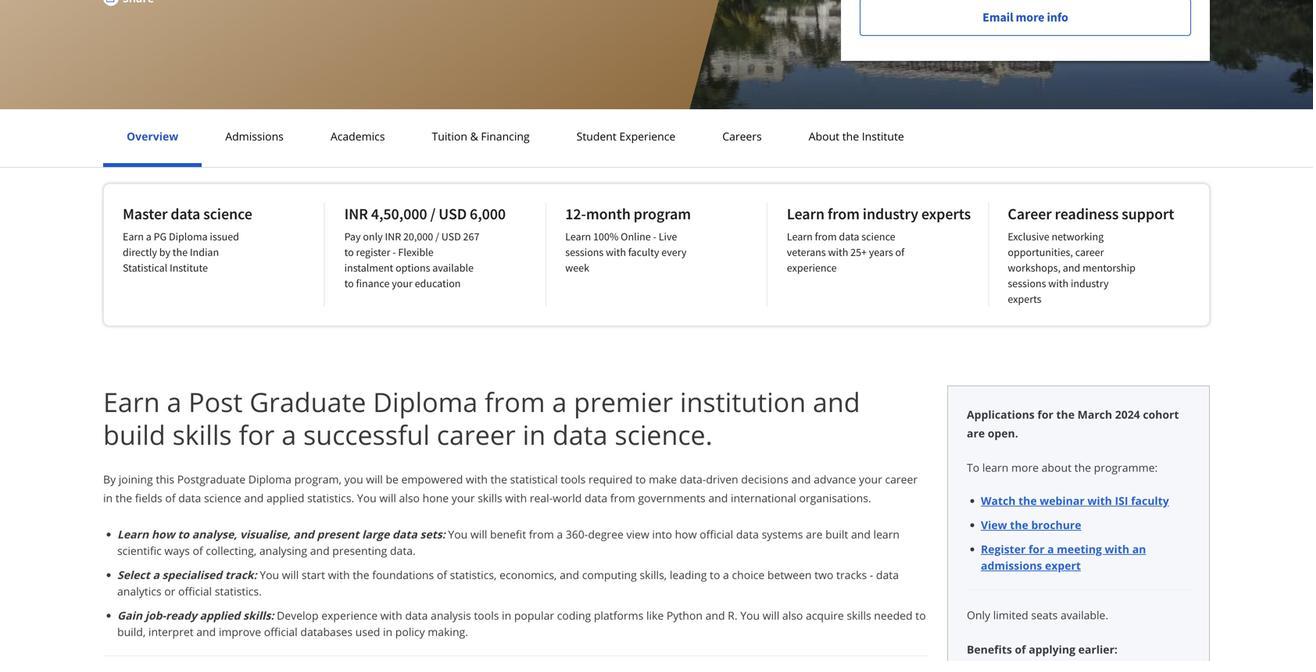 Task type: locate. For each thing, give the bounding box(es) containing it.
skills right acquire
[[847, 609, 871, 624]]

large
[[362, 528, 389, 542]]

a
[[146, 230, 151, 244], [167, 384, 182, 420], [552, 384, 567, 420], [282, 417, 296, 453], [557, 528, 563, 542], [1047, 542, 1054, 557], [153, 568, 159, 583], [723, 568, 729, 583]]

cohort
[[1143, 408, 1179, 422]]

1 horizontal spatial experience
[[787, 261, 837, 275]]

list for 2024
[[973, 493, 1190, 574]]

and up advance
[[813, 384, 860, 420]]

inr
[[344, 204, 368, 224], [385, 230, 401, 244]]

specialised
[[162, 568, 222, 583]]

applied up the improve
[[200, 609, 240, 624]]

0 horizontal spatial experts
[[921, 204, 971, 224]]

and up the analysing
[[293, 528, 314, 542]]

in
[[523, 417, 546, 453], [103, 491, 113, 506], [502, 609, 511, 624], [383, 625, 392, 640]]

diploma inside by joining this postgraduate diploma program, you will be empowered with the statistical tools required to make data-driven decisions and advance your career in the fields of data science and applied statistics.  you will also hone your skills with real-world data from governments and international organisations.
[[248, 472, 291, 487]]

also inside by joining this postgraduate diploma program, you will be empowered with the statistical tools required to make data-driven decisions and advance your career in the fields of data science and applied statistics.  you will also hone your skills with real-world data from governments and international organisations.
[[399, 491, 420, 506]]

0 vertical spatial your
[[392, 277, 413, 291]]

1 vertical spatial official
[[178, 585, 212, 599]]

0 vertical spatial -
[[653, 230, 656, 244]]

month
[[586, 204, 631, 224]]

inr up pay
[[344, 204, 368, 224]]

0 horizontal spatial inr
[[344, 204, 368, 224]]

a left post
[[167, 384, 182, 420]]

0 horizontal spatial your
[[392, 277, 413, 291]]

an
[[1132, 542, 1146, 557]]

institute right about
[[862, 129, 904, 144]]

official inside develop experience with data analysis tools in popular coding platforms like python and r. you will also acquire skills needed to build, interpret and improve official databases used in policy making.
[[264, 625, 298, 640]]

1 horizontal spatial official
[[264, 625, 298, 640]]

0 vertical spatial sessions
[[565, 245, 604, 259]]

0 horizontal spatial -
[[393, 245, 396, 259]]

0 horizontal spatial career
[[437, 417, 516, 453]]

earn up joining
[[103, 384, 160, 420]]

usd left 267
[[441, 230, 461, 244]]

1 vertical spatial industry
[[1071, 277, 1109, 291]]

20,000
[[403, 230, 433, 244]]

tools up world
[[561, 472, 586, 487]]

for right applications at right bottom
[[1037, 408, 1053, 422]]

&
[[470, 129, 478, 144]]

with inside learn from industry experts learn from data science veterans with 25+ years of experience
[[828, 245, 848, 259]]

degree
[[588, 528, 624, 542]]

postgraduate
[[177, 472, 246, 487]]

list item up the popular
[[117, 567, 928, 600]]

email more info
[[983, 9, 1068, 25]]

more left about
[[1011, 461, 1039, 476]]

isi
[[1115, 494, 1128, 509]]

also left acquire
[[782, 609, 803, 624]]

0 vertical spatial official
[[700, 528, 733, 542]]

about the institute link
[[804, 129, 909, 144]]

with inside register for a meeting with an admissions expert
[[1105, 542, 1129, 557]]

diploma up empowered
[[373, 384, 478, 420]]

1 vertical spatial earn
[[103, 384, 160, 420]]

career up empowered
[[437, 417, 516, 453]]

applied up the learn how to analyse, visualise, and present large data sets: at the bottom left
[[267, 491, 304, 506]]

for down "view the brochure" link
[[1029, 542, 1045, 557]]

science inside by joining this postgraduate diploma program, you will be empowered with the statistical tools required to make data-driven decisions and advance your career in the fields of data science and applied statistics.  you will also hone your skills with real-world data from governments and international organisations.
[[204, 491, 241, 506]]

1 vertical spatial career
[[437, 417, 516, 453]]

faculty down online
[[628, 245, 659, 259]]

official
[[700, 528, 733, 542], [178, 585, 212, 599], [264, 625, 298, 640]]

will left 'start' at the bottom of page
[[282, 568, 299, 583]]

0 vertical spatial are
[[967, 426, 985, 441]]

to inside by joining this postgraduate diploma program, you will be empowered with the statistical tools required to make data-driven decisions and advance your career in the fields of data science and applied statistics.  you will also hone your skills with real-world data from governments and international organisations.
[[635, 472, 646, 487]]

to learn more about the programme:
[[967, 461, 1158, 476]]

1 horizontal spatial tools
[[561, 472, 586, 487]]

statistics.
[[307, 491, 354, 506], [215, 585, 262, 599]]

data inside develop experience with data analysis tools in popular coding platforms like python and r. you will also acquire skills needed to build, interpret and improve official databases used in policy making.
[[405, 609, 428, 624]]

1 horizontal spatial statistics.
[[307, 491, 354, 506]]

2 horizontal spatial diploma
[[373, 384, 478, 420]]

you will start with the foundations of statistics, economics, and computing skills, leading to a choice between two tracks - data analytics or official statistics.
[[117, 568, 899, 599]]

1 vertical spatial are
[[806, 528, 823, 542]]

list containing watch the webinar with isi faculty
[[973, 493, 1190, 574]]

in inside earn a post graduate diploma from a premier institution and build skills for a successful career in data science.
[[523, 417, 546, 453]]

the inside applications for the march 2024 cohort are open.
[[1056, 408, 1075, 422]]

of down this
[[165, 491, 176, 506]]

experts inside career readiness support exclusive networking opportunities, career workshops, and mentorship sessions with industry experts
[[1008, 292, 1041, 306]]

will inside you will start with the foundations of statistics, economics, and computing skills, leading to a choice between two tracks - data analytics or official statistics.
[[282, 568, 299, 583]]

0 vertical spatial tools
[[561, 472, 586, 487]]

360-
[[566, 528, 588, 542]]

how right into
[[675, 528, 697, 542]]

view
[[981, 518, 1007, 533]]

mentorship
[[1082, 261, 1136, 275]]

and down the networking
[[1063, 261, 1080, 275]]

0 vertical spatial experts
[[921, 204, 971, 224]]

0 vertical spatial career
[[1075, 245, 1104, 259]]

career down the networking
[[1075, 245, 1104, 259]]

develop
[[277, 609, 319, 624]]

careers link
[[718, 129, 766, 144]]

view
[[626, 528, 649, 542]]

learn inside 12-month program learn 100% online - live sessions with faculty every week
[[565, 230, 591, 244]]

0 horizontal spatial tools
[[474, 609, 499, 624]]

1 horizontal spatial are
[[967, 426, 985, 441]]

0 horizontal spatial list
[[109, 527, 928, 641]]

skills up the benefit
[[478, 491, 502, 506]]

/ right 20,000
[[435, 230, 439, 244]]

1 horizontal spatial your
[[452, 491, 475, 506]]

your right hone
[[452, 491, 475, 506]]

sessions up week
[[565, 245, 604, 259]]

learn right built
[[873, 528, 900, 542]]

you inside you will benefit from a 360-degree view into how official data systems are built and learn scientific ways of collecting, analysing and presenting data.
[[448, 528, 468, 542]]

and down gain job-ready applied skills:
[[196, 625, 216, 640]]

1 vertical spatial also
[[782, 609, 803, 624]]

exclusive
[[1008, 230, 1049, 244]]

in left the popular
[[502, 609, 511, 624]]

- right register
[[393, 245, 396, 259]]

options
[[396, 261, 430, 275]]

0 vertical spatial institute
[[862, 129, 904, 144]]

learn right to
[[982, 461, 1008, 476]]

from inside you will benefit from a 360-degree view into how official data systems are built and learn scientific ways of collecting, analysing and presenting data.
[[529, 528, 554, 542]]

data up policy
[[405, 609, 428, 624]]

/ up 20,000
[[430, 204, 436, 224]]

science inside master data science earn a pg diploma issued directly by the indian statistical institute
[[203, 204, 252, 224]]

2 vertical spatial -
[[870, 568, 873, 583]]

with inside 12-month program learn 100% online - live sessions with faculty every week
[[606, 245, 626, 259]]

1 vertical spatial faculty
[[1131, 494, 1169, 509]]

0 horizontal spatial official
[[178, 585, 212, 599]]

are left built
[[806, 528, 823, 542]]

2 horizontal spatial skills
[[847, 609, 871, 624]]

every
[[661, 245, 687, 259]]

0 horizontal spatial also
[[399, 491, 420, 506]]

brochure
[[1031, 518, 1081, 533]]

to right needed
[[915, 609, 926, 624]]

you right r.
[[740, 609, 760, 624]]

1 horizontal spatial inr
[[385, 230, 401, 244]]

1 horizontal spatial also
[[782, 609, 803, 624]]

and inside earn a post graduate diploma from a premier institution and build skills for a successful career in data science.
[[813, 384, 860, 420]]

of right ways
[[193, 544, 203, 559]]

1 vertical spatial list item
[[117, 567, 928, 600]]

earn inside master data science earn a pg diploma issued directly by the indian statistical institute
[[123, 230, 144, 244]]

2 vertical spatial career
[[885, 472, 918, 487]]

for inside applications for the march 2024 cohort are open.
[[1037, 408, 1053, 422]]

for for register
[[1029, 542, 1045, 557]]

1 list item from the top
[[117, 527, 928, 560]]

two
[[814, 568, 833, 583]]

learn
[[787, 204, 825, 224], [565, 230, 591, 244], [787, 230, 813, 244], [117, 528, 149, 542]]

1 horizontal spatial skills
[[478, 491, 502, 506]]

be
[[386, 472, 399, 487]]

acquire
[[806, 609, 844, 624]]

- left live
[[653, 230, 656, 244]]

industry down "mentorship"
[[1071, 277, 1109, 291]]

list
[[973, 493, 1190, 574], [109, 527, 928, 641]]

1 horizontal spatial how
[[675, 528, 697, 542]]

of inside by joining this postgraduate diploma program, you will be empowered with the statistical tools required to make data-driven decisions and advance your career in the fields of data science and applied statistics.  you will also hone your skills with real-world data from governments and international organisations.
[[165, 491, 176, 506]]

2 vertical spatial list item
[[117, 608, 928, 641]]

a inside register for a meeting with an admissions expert
[[1047, 542, 1054, 557]]

your right advance
[[859, 472, 882, 487]]

view the brochure
[[981, 518, 1081, 533]]

view the brochure link
[[981, 518, 1081, 533]]

3 list item from the top
[[117, 608, 928, 641]]

1 vertical spatial experience
[[321, 609, 378, 624]]

to inside you will start with the foundations of statistics, economics, and computing skills, leading to a choice between two tracks - data analytics or official statistics.
[[710, 568, 720, 583]]

list item down you will start with the foundations of statistics, economics, and computing skills, leading to a choice between two tracks - data analytics or official statistics.
[[117, 608, 928, 641]]

2 vertical spatial science
[[204, 491, 241, 506]]

with left real-
[[505, 491, 527, 506]]

like
[[646, 609, 664, 624]]

academics
[[330, 129, 385, 144]]

0 vertical spatial inr
[[344, 204, 368, 224]]

how up ways
[[151, 528, 175, 542]]

will inside you will benefit from a 360-degree view into how official data systems are built and learn scientific ways of collecting, analysing and presenting data.
[[470, 528, 487, 542]]

institute inside master data science earn a pg diploma issued directly by the indian statistical institute
[[170, 261, 208, 275]]

pg
[[154, 230, 167, 244]]

and up visualise,
[[244, 491, 264, 506]]

1 vertical spatial learn
[[873, 528, 900, 542]]

with up policy
[[380, 609, 402, 624]]

diploma inside earn a post graduate diploma from a premier institution and build skills for a successful career in data science.
[[373, 384, 478, 420]]

2024
[[1115, 408, 1140, 422]]

a inside you will benefit from a 360-degree view into how official data systems are built and learn scientific ways of collecting, analysing and presenting data.
[[557, 528, 563, 542]]

1 vertical spatial -
[[393, 245, 396, 259]]

0 horizontal spatial industry
[[863, 204, 918, 224]]

ways
[[164, 544, 190, 559]]

are
[[967, 426, 985, 441], [806, 528, 823, 542]]

for for applications
[[1037, 408, 1053, 422]]

official up leading
[[700, 528, 733, 542]]

program
[[634, 204, 691, 224]]

1 horizontal spatial experts
[[1008, 292, 1041, 306]]

1 vertical spatial statistics.
[[215, 585, 262, 599]]

0 horizontal spatial faculty
[[628, 245, 659, 259]]

of left statistics,
[[437, 568, 447, 583]]

0 horizontal spatial are
[[806, 528, 823, 542]]

100%
[[593, 230, 619, 244]]

diploma for build
[[373, 384, 478, 420]]

list item containing learn how to analyse, visualise, and present large data sets:
[[117, 527, 928, 560]]

and left computing
[[560, 568, 579, 583]]

data inside learn from industry experts learn from data science veterans with 25+ years of experience
[[839, 230, 859, 244]]

0 vertical spatial statistics.
[[307, 491, 354, 506]]

required
[[589, 472, 633, 487]]

1 horizontal spatial sessions
[[1008, 277, 1046, 291]]

to left make
[[635, 472, 646, 487]]

1 vertical spatial experts
[[1008, 292, 1041, 306]]

diploma inside master data science earn a pg diploma issued directly by the indian statistical institute
[[169, 230, 208, 244]]

2 horizontal spatial your
[[859, 472, 882, 487]]

you down you
[[357, 491, 377, 506]]

sets:
[[420, 528, 445, 542]]

1 vertical spatial diploma
[[373, 384, 478, 420]]

of right 'years'
[[895, 245, 904, 259]]

0 vertical spatial list item
[[117, 527, 928, 560]]

to right leading
[[710, 568, 720, 583]]

with left "25+"
[[828, 245, 848, 259]]

- right tracks
[[870, 568, 873, 583]]

also inside develop experience with data analysis tools in popular coding platforms like python and r. you will also acquire skills needed to build, interpret and improve official databases used in policy making.
[[782, 609, 803, 624]]

data inside master data science earn a pg diploma issued directly by the indian statistical institute
[[171, 204, 200, 224]]

0 vertical spatial learn
[[982, 461, 1008, 476]]

1 horizontal spatial learn
[[982, 461, 1008, 476]]

2 vertical spatial skills
[[847, 609, 871, 624]]

learn
[[982, 461, 1008, 476], [873, 528, 900, 542]]

for inside register for a meeting with an admissions expert
[[1029, 542, 1045, 557]]

with inside career readiness support exclusive networking opportunities, career workshops, and mentorship sessions with industry experts
[[1048, 277, 1068, 291]]

0 vertical spatial experience
[[787, 261, 837, 275]]

build,
[[117, 625, 146, 640]]

between
[[767, 568, 812, 583]]

of right benefits
[[1015, 643, 1026, 658]]

programme:
[[1094, 461, 1158, 476]]

the
[[842, 129, 859, 144], [173, 245, 188, 259], [1056, 408, 1075, 422], [1074, 461, 1091, 476], [490, 472, 507, 487], [115, 491, 132, 506], [1018, 494, 1037, 509], [1010, 518, 1028, 533], [353, 568, 369, 583]]

in up statistical
[[523, 417, 546, 453]]

tools inside by joining this postgraduate diploma program, you will be empowered with the statistical tools required to make data-driven decisions and advance your career in the fields of data science and applied statistics.  you will also hone your skills with real-world data from governments and international organisations.
[[561, 472, 586, 487]]

opportunities,
[[1008, 245, 1073, 259]]

0 horizontal spatial institute
[[170, 261, 208, 275]]

inr 4,50,000 / usd 6,000 pay only inr 20,000 / usd 267 to register - flexible instalment options available to finance your education
[[344, 204, 506, 291]]

0 vertical spatial also
[[399, 491, 420, 506]]

expert
[[1045, 559, 1081, 574]]

science up 'years'
[[861, 230, 895, 244]]

how
[[151, 528, 175, 542], [675, 528, 697, 542]]

years
[[869, 245, 893, 259]]

of inside you will benefit from a 360-degree view into how official data systems are built and learn scientific ways of collecting, analysing and presenting data.
[[193, 544, 203, 559]]

0 vertical spatial industry
[[863, 204, 918, 224]]

0 horizontal spatial experience
[[321, 609, 378, 624]]

and inside career readiness support exclusive networking opportunities, career workshops, and mentorship sessions with industry experts
[[1063, 261, 1080, 275]]

industry inside career readiness support exclusive networking opportunities, career workshops, and mentorship sessions with industry experts
[[1071, 277, 1109, 291]]

industry inside learn from industry experts learn from data science veterans with 25+ years of experience
[[863, 204, 918, 224]]

with right 'start' at the bottom of page
[[328, 568, 350, 583]]

more inside button
[[1016, 9, 1044, 25]]

list item up economics,
[[117, 527, 928, 560]]

faculty right the isi
[[1131, 494, 1169, 509]]

with left an
[[1105, 542, 1129, 557]]

skills inside earn a post graduate diploma from a premier institution and build skills for a successful career in data science.
[[172, 417, 232, 453]]

more left info
[[1016, 9, 1044, 25]]

1 horizontal spatial list
[[973, 493, 1190, 574]]

earn
[[123, 230, 144, 244], [103, 384, 160, 420]]

experience down veterans
[[787, 261, 837, 275]]

a left pg
[[146, 230, 151, 244]]

2 horizontal spatial official
[[700, 528, 733, 542]]

data up "25+"
[[839, 230, 859, 244]]

1 vertical spatial applied
[[200, 609, 240, 624]]

0 horizontal spatial sessions
[[565, 245, 604, 259]]

data inside you will start with the foundations of statistics, economics, and computing skills, leading to a choice between two tracks - data analytics or official statistics.
[[876, 568, 899, 583]]

skills inside by joining this postgraduate diploma program, you will be empowered with the statistical tools required to make data-driven decisions and advance your career in the fields of data science and applied statistics.  you will also hone your skills with real-world data from governments and international organisations.
[[478, 491, 502, 506]]

0 vertical spatial earn
[[123, 230, 144, 244]]

make
[[649, 472, 677, 487]]

a up expert
[[1047, 542, 1054, 557]]

1 horizontal spatial faculty
[[1131, 494, 1169, 509]]

2 vertical spatial diploma
[[248, 472, 291, 487]]

1 vertical spatial inr
[[385, 230, 401, 244]]

usd up 267
[[439, 204, 467, 224]]

available
[[432, 261, 474, 275]]

diploma for with
[[248, 472, 291, 487]]

seats
[[1031, 608, 1058, 623]]

faculty inside 12-month program learn 100% online - live sessions with faculty every week
[[628, 245, 659, 259]]

will left the benefit
[[470, 528, 487, 542]]

0 horizontal spatial learn
[[873, 528, 900, 542]]

how inside you will benefit from a 360-degree view into how official data systems are built and learn scientific ways of collecting, analysing and presenting data.
[[675, 528, 697, 542]]

1 vertical spatial tools
[[474, 609, 499, 624]]

2 how from the left
[[675, 528, 697, 542]]

data inside you will benefit from a 360-degree view into how official data systems are built and learn scientific ways of collecting, analysing and presenting data.
[[736, 528, 759, 542]]

career inside career readiness support exclusive networking opportunities, career workshops, and mentorship sessions with industry experts
[[1075, 245, 1104, 259]]

1 vertical spatial skills
[[478, 491, 502, 506]]

empowered
[[401, 472, 463, 487]]

1 vertical spatial your
[[859, 472, 882, 487]]

you right sets:
[[448, 528, 468, 542]]

popular
[[514, 609, 554, 624]]

0 vertical spatial more
[[1016, 9, 1044, 25]]

science up issued
[[203, 204, 252, 224]]

only limited seats available.
[[967, 608, 1108, 623]]

0 horizontal spatial skills
[[172, 417, 232, 453]]

0 vertical spatial faculty
[[628, 245, 659, 259]]

1 horizontal spatial industry
[[1071, 277, 1109, 291]]

tools right analysis
[[474, 609, 499, 624]]

sessions inside career readiness support exclusive networking opportunities, career workshops, and mentorship sessions with industry experts
[[1008, 277, 1046, 291]]

12-
[[565, 204, 586, 224]]

list containing learn how to analyse, visualise, and present large data sets:
[[109, 527, 928, 641]]

data up required
[[552, 417, 608, 453]]

issued
[[210, 230, 239, 244]]

march
[[1077, 408, 1112, 422]]

with down the workshops,
[[1048, 277, 1068, 291]]

skills up the 'postgraduate'
[[172, 417, 232, 453]]

1 vertical spatial science
[[861, 230, 895, 244]]

0 vertical spatial skills
[[172, 417, 232, 453]]

inr right only
[[385, 230, 401, 244]]

1 vertical spatial sessions
[[1008, 277, 1046, 291]]

you will benefit from a 360-degree view into how official data systems are built and learn scientific ways of collecting, analysing and presenting data.
[[117, 528, 900, 559]]

institute down indian
[[170, 261, 208, 275]]

statistics. inside by joining this postgraduate diploma program, you will be empowered with the statistical tools required to make data-driven decisions and advance your career in the fields of data science and applied statistics.  you will also hone your skills with real-world data from governments and international organisations.
[[307, 491, 354, 506]]

pay
[[344, 230, 361, 244]]

2 horizontal spatial -
[[870, 568, 873, 583]]

your down options
[[392, 277, 413, 291]]

readiness
[[1055, 204, 1119, 224]]

0 horizontal spatial statistics.
[[215, 585, 262, 599]]

1 horizontal spatial -
[[653, 230, 656, 244]]

0 vertical spatial science
[[203, 204, 252, 224]]

official down specialised
[[178, 585, 212, 599]]

2 horizontal spatial career
[[1075, 245, 1104, 259]]

for up the 'postgraduate'
[[239, 417, 275, 453]]

2 vertical spatial official
[[264, 625, 298, 640]]

list item
[[117, 527, 928, 560], [117, 567, 928, 600], [117, 608, 928, 641]]

official inside you will benefit from a 360-degree view into how official data systems are built and learn scientific ways of collecting, analysing and presenting data.
[[700, 528, 733, 542]]

with inside you will start with the foundations of statistics, economics, and computing skills, leading to a choice between two tracks - data analytics or official statistics.
[[328, 568, 350, 583]]

earlier:
[[1078, 643, 1118, 658]]

by
[[159, 245, 170, 259]]

1 horizontal spatial diploma
[[248, 472, 291, 487]]

industry
[[863, 204, 918, 224], [1071, 277, 1109, 291]]

flexible
[[398, 245, 434, 259]]

a left choice
[[723, 568, 729, 583]]

1 horizontal spatial applied
[[267, 491, 304, 506]]

admissions link
[[221, 129, 288, 144]]

skills,
[[640, 568, 667, 583]]

in down by
[[103, 491, 113, 506]]

2 list item from the top
[[117, 567, 928, 600]]

0 horizontal spatial diploma
[[169, 230, 208, 244]]



Task type: vqa. For each thing, say whether or not it's contained in the screenshot.
the left experts
yes



Task type: describe. For each thing, give the bounding box(es) containing it.
email more info button
[[860, 0, 1191, 36]]

graduate
[[249, 384, 366, 420]]

online
[[621, 230, 651, 244]]

benefit
[[490, 528, 526, 542]]

scientific
[[117, 544, 162, 559]]

to up ways
[[178, 528, 189, 542]]

real-
[[530, 491, 553, 506]]

statistical
[[123, 261, 167, 275]]

will inside develop experience with data analysis tools in popular coding platforms like python and r. you will also acquire skills needed to build, interpret and improve official databases used in policy making.
[[763, 609, 779, 624]]

benefits
[[967, 643, 1012, 658]]

with inside develop experience with data analysis tools in popular coding platforms like python and r. you will also acquire skills needed to build, interpret and improve official databases used in policy making.
[[380, 609, 402, 624]]

the inside master data science earn a pg diploma issued directly by the indian statistical institute
[[173, 245, 188, 259]]

analysing
[[259, 544, 307, 559]]

learn inside you will benefit from a 360-degree view into how official data systems are built and learn scientific ways of collecting, analysing and presenting data.
[[873, 528, 900, 542]]

earn a post graduate diploma from a premier institution and build skills for a successful career in data science.
[[103, 384, 860, 453]]

in right used
[[383, 625, 392, 640]]

a up program,
[[282, 417, 296, 453]]

are inside applications for the march 2024 cohort are open.
[[967, 426, 985, 441]]

student experience
[[576, 129, 675, 144]]

student experience link
[[572, 129, 680, 144]]

build
[[103, 417, 165, 453]]

visualise,
[[240, 528, 290, 542]]

and right built
[[851, 528, 871, 542]]

experience inside develop experience with data analysis tools in popular coding platforms like python and r. you will also acquire skills needed to build, interpret and improve official databases used in policy making.
[[321, 609, 378, 624]]

finance
[[356, 277, 390, 291]]

available.
[[1061, 608, 1108, 623]]

program,
[[294, 472, 341, 487]]

1 vertical spatial usd
[[441, 230, 461, 244]]

analyse,
[[192, 528, 237, 542]]

job-
[[145, 609, 166, 624]]

sessions inside 12-month program learn 100% online - live sessions with faculty every week
[[565, 245, 604, 259]]

post
[[188, 384, 243, 420]]

analysis
[[431, 609, 471, 624]]

of inside learn from industry experts learn from data science veterans with 25+ years of experience
[[895, 245, 904, 259]]

career readiness support exclusive networking opportunities, career workshops, and mentorship sessions with industry experts
[[1008, 204, 1174, 306]]

built
[[825, 528, 848, 542]]

international
[[731, 491, 796, 506]]

collecting,
[[206, 544, 256, 559]]

applying
[[1029, 643, 1075, 658]]

a inside you will start with the foundations of statistics, economics, and computing skills, leading to a choice between two tracks - data analytics or official statistics.
[[723, 568, 729, 583]]

into
[[652, 528, 672, 542]]

systems
[[762, 528, 803, 542]]

present
[[317, 528, 359, 542]]

only
[[363, 230, 383, 244]]

1 horizontal spatial institute
[[862, 129, 904, 144]]

applied inside by joining this postgraduate diploma program, you will be empowered with the statistical tools required to make data-driven decisions and advance your career in the fields of data science and applied statistics.  you will also hone your skills with real-world data from governments and international organisations.
[[267, 491, 304, 506]]

week
[[565, 261, 589, 275]]

to inside develop experience with data analysis tools in popular coding platforms like python and r. you will also acquire skills needed to build, interpret and improve official databases used in policy making.
[[915, 609, 926, 624]]

admissions
[[981, 559, 1042, 574]]

earn inside earn a post graduate diploma from a premier institution and build skills for a successful career in data science.
[[103, 384, 160, 420]]

career
[[1008, 204, 1052, 224]]

advance
[[814, 472, 856, 487]]

- inside 12-month program learn 100% online - live sessions with faculty every week
[[653, 230, 656, 244]]

applications for the march 2024 cohort are open.
[[967, 408, 1179, 441]]

the inside you will start with the foundations of statistics, economics, and computing skills, leading to a choice between two tracks - data analytics or official statistics.
[[353, 568, 369, 583]]

tuition
[[432, 129, 467, 144]]

learn inside list
[[117, 528, 149, 542]]

experts inside learn from industry experts learn from data science veterans with 25+ years of experience
[[921, 204, 971, 224]]

- inside inr 4,50,000 / usd 6,000 pay only inr 20,000 / usd 267 to register - flexible instalment options available to finance your education
[[393, 245, 396, 259]]

and down present
[[310, 544, 330, 559]]

python
[[667, 609, 703, 624]]

will left be
[[366, 472, 383, 487]]

from inside by joining this postgraduate diploma program, you will be empowered with the statistical tools required to make data-driven decisions and advance your career in the fields of data science and applied statistics.  you will also hone your skills with real-world data from governments and international organisations.
[[610, 491, 635, 506]]

analytics
[[117, 585, 161, 599]]

presenting
[[332, 544, 387, 559]]

live
[[659, 230, 677, 244]]

financing
[[481, 129, 530, 144]]

experience
[[619, 129, 675, 144]]

platforms
[[594, 609, 643, 624]]

statistics,
[[450, 568, 497, 583]]

of inside you will start with the foundations of statistics, economics, and computing skills, leading to a choice between two tracks - data analytics or official statistics.
[[437, 568, 447, 583]]

in inside by joining this postgraduate diploma program, you will be empowered with the statistical tools required to make data-driven decisions and advance your career in the fields of data science and applied statistics.  you will also hone your skills with real-world data from governments and international organisations.
[[103, 491, 113, 506]]

gain job-ready applied skills:
[[117, 609, 274, 624]]

data down required
[[585, 491, 607, 506]]

used
[[355, 625, 380, 640]]

with left the isi
[[1087, 494, 1112, 509]]

watch the webinar with isi faculty link
[[981, 494, 1169, 509]]

economics,
[[500, 568, 557, 583]]

career inside earn a post graduate diploma from a premier institution and build skills for a successful career in data science.
[[437, 417, 516, 453]]

foundations
[[372, 568, 434, 583]]

register for a meeting with an admissions expert
[[981, 542, 1146, 574]]

list item containing select a specialised track:
[[117, 567, 928, 600]]

webinar
[[1040, 494, 1085, 509]]

science.
[[615, 417, 713, 453]]

1 how from the left
[[151, 528, 175, 542]]

a right the select
[[153, 568, 159, 583]]

academics link
[[326, 129, 390, 144]]

learn from industry experts learn from data science veterans with 25+ years of experience
[[787, 204, 971, 275]]

gain
[[117, 609, 142, 624]]

science inside learn from industry experts learn from data science veterans with 25+ years of experience
[[861, 230, 895, 244]]

master data science earn a pg diploma issued directly by the indian statistical institute
[[123, 204, 252, 275]]

data inside earn a post graduate diploma from a premier institution and build skills for a successful career in data science.
[[552, 417, 608, 453]]

to down pay
[[344, 245, 354, 259]]

0 vertical spatial usd
[[439, 204, 467, 224]]

a inside master data science earn a pg diploma issued directly by the indian statistical institute
[[146, 230, 151, 244]]

tuition & financing
[[432, 129, 530, 144]]

instalment
[[344, 261, 393, 275]]

limited
[[993, 608, 1028, 623]]

about
[[1042, 461, 1072, 476]]

- inside you will start with the foundations of statistics, economics, and computing skills, leading to a choice between two tracks - data analytics or official statistics.
[[870, 568, 873, 583]]

governments
[[638, 491, 706, 506]]

data-
[[680, 472, 706, 487]]

meeting
[[1057, 542, 1102, 557]]

select a specialised track:
[[117, 568, 257, 583]]

tuition & financing link
[[427, 129, 534, 144]]

successful
[[303, 417, 430, 453]]

a left the premier on the bottom of the page
[[552, 384, 567, 420]]

needed
[[874, 609, 913, 624]]

1 vertical spatial /
[[435, 230, 439, 244]]

0 horizontal spatial applied
[[200, 609, 240, 624]]

master
[[123, 204, 168, 224]]

data up data. at the bottom left of page
[[392, 528, 417, 542]]

2 vertical spatial your
[[452, 491, 475, 506]]

skills inside develop experience with data analysis tools in popular coding platforms like python and r. you will also acquire skills needed to build, interpret and improve official databases used in policy making.
[[847, 609, 871, 624]]

0 vertical spatial /
[[430, 204, 436, 224]]

track:
[[225, 568, 257, 583]]

tools inside develop experience with data analysis tools in popular coding platforms like python and r. you will also acquire skills needed to build, interpret and improve official databases used in policy making.
[[474, 609, 499, 624]]

organisations.
[[799, 491, 871, 506]]

learn how to analyse, visualise, and present large data sets:
[[117, 528, 445, 542]]

you inside by joining this postgraduate diploma program, you will be empowered with the statistical tools required to make data-driven decisions and advance your career in the fields of data science and applied statistics.  you will also hone your skills with real-world data from governments and international organisations.
[[357, 491, 377, 506]]

your inside inr 4,50,000 / usd 6,000 pay only inr 20,000 / usd 267 to register - flexible instalment options available to finance your education
[[392, 277, 413, 291]]

to left finance
[[344, 277, 354, 291]]

25+
[[850, 245, 867, 259]]

list for diploma
[[109, 527, 928, 641]]

statistics. inside you will start with the foundations of statistics, economics, and computing skills, leading to a choice between two tracks - data analytics or official statistics.
[[215, 585, 262, 599]]

by joining this postgraduate diploma program, you will be empowered with the statistical tools required to make data-driven decisions and advance your career in the fields of data science and applied statistics.  you will also hone your skills with real-world data from governments and international organisations.
[[103, 472, 918, 506]]

with right empowered
[[466, 472, 488, 487]]

joining
[[119, 472, 153, 487]]

register for a meeting with an admissions expert link
[[981, 542, 1146, 574]]

open.
[[988, 426, 1018, 441]]

about the institute
[[809, 129, 904, 144]]

support
[[1122, 204, 1174, 224]]

for inside earn a post graduate diploma from a premier institution and build skills for a successful career in data science.
[[239, 417, 275, 453]]

and down driven
[[708, 491, 728, 506]]

overview
[[127, 129, 178, 144]]

and inside you will start with the foundations of statistics, economics, and computing skills, leading to a choice between two tracks - data analytics or official statistics.
[[560, 568, 579, 583]]

you inside you will start with the foundations of statistics, economics, and computing skills, leading to a choice between two tracks - data analytics or official statistics.
[[260, 568, 279, 583]]

fields
[[135, 491, 162, 506]]

data down the 'postgraduate'
[[178, 491, 201, 506]]

and left advance
[[791, 472, 811, 487]]

experience inside learn from industry experts learn from data science veterans with 25+ years of experience
[[787, 261, 837, 275]]

you inside develop experience with data analysis tools in popular coding platforms like python and r. you will also acquire skills needed to build, interpret and improve official databases used in policy making.
[[740, 609, 760, 624]]

are inside you will benefit from a 360-degree view into how official data systems are built and learn scientific ways of collecting, analysing and presenting data.
[[806, 528, 823, 542]]

watch the webinar with isi faculty
[[981, 494, 1169, 509]]

1 vertical spatial more
[[1011, 461, 1039, 476]]

ready
[[166, 609, 197, 624]]

will down be
[[379, 491, 396, 506]]

list item containing gain job-ready applied skills:
[[117, 608, 928, 641]]

official inside you will start with the foundations of statistics, economics, and computing skills, leading to a choice between two tracks - data analytics or official statistics.
[[178, 585, 212, 599]]

veterans
[[787, 245, 826, 259]]

and left r.
[[705, 609, 725, 624]]

from inside earn a post graduate diploma from a premier institution and build skills for a successful career in data science.
[[485, 384, 545, 420]]

career inside by joining this postgraduate diploma program, you will be empowered with the statistical tools required to make data-driven decisions and advance your career in the fields of data science and applied statistics.  you will also hone your skills with real-world data from governments and international organisations.
[[885, 472, 918, 487]]



